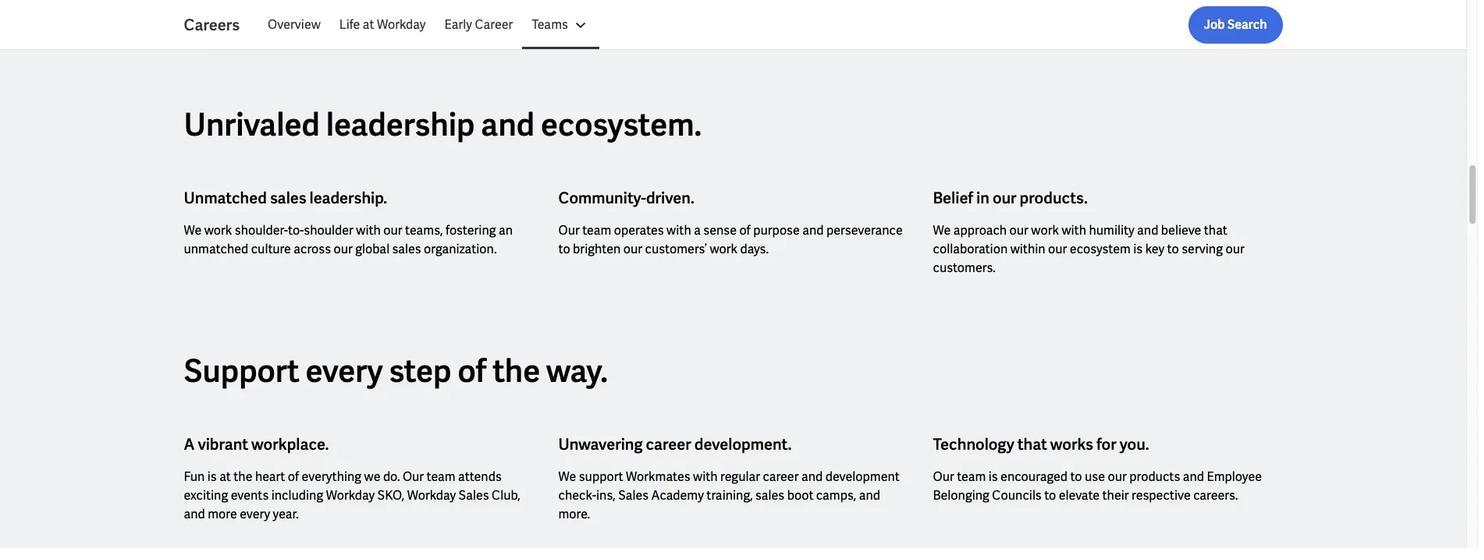 Task type: describe. For each thing, give the bounding box(es) containing it.
0 horizontal spatial career
[[646, 435, 691, 455]]

purpose
[[753, 223, 800, 239]]

shoulder-
[[235, 223, 288, 239]]

teams,
[[405, 223, 443, 239]]

overview link
[[258, 6, 330, 44]]

fun
[[184, 469, 205, 486]]

is inside the our team is encouraged to use our products and employee belonging councils to elevate their respective careers.
[[989, 469, 998, 486]]

work inside we approach our work with humility and believe that collaboration within our ecosystem is key to serving our customers.
[[1032, 223, 1059, 239]]

with inside we work shoulder-to-shoulder with our teams, fostering an unmatched culture across our global sales organization.
[[356, 223, 381, 239]]

to-
[[288, 223, 304, 239]]

attends
[[458, 469, 502, 486]]

councils
[[993, 488, 1042, 505]]

in
[[977, 188, 990, 209]]

work inside we work shoulder-to-shoulder with our teams, fostering an unmatched culture across our global sales organization.
[[204, 223, 232, 239]]

0 horizontal spatial that
[[1018, 435, 1048, 455]]

community-
[[559, 188, 646, 209]]

of inside fun is at the heart of everything we do. our team attends exciting events including workday sko, workday sales club, and more every year.
[[288, 469, 299, 486]]

key
[[1146, 241, 1165, 258]]

70%+
[[319, 10, 357, 31]]

brighten
[[573, 241, 621, 258]]

of inside 'our team operates with a sense of purpose and perseverance to brighten our customers' work days.'
[[740, 223, 751, 239]]

you.
[[1120, 435, 1150, 455]]

our inside the our team is encouraged to use our products and employee belonging councils to elevate their respective careers.
[[1108, 469, 1127, 486]]

our right within
[[1048, 241, 1067, 258]]

regular
[[721, 469, 760, 486]]

50
[[387, 10, 405, 31]]

sales inside we support workmates with regular career and development check-ins, sales academy training, sales boot camps, and more.
[[618, 488, 649, 505]]

culture
[[251, 241, 291, 258]]

unrivaled leadership and ecosystem.
[[184, 105, 702, 145]]

for
[[1097, 435, 1117, 455]]

our for community-driven.
[[559, 223, 580, 239]]

sales inside we support workmates with regular career and development check-ins, sales academy training, sales boot camps, and more.
[[756, 488, 785, 505]]

including
[[271, 488, 323, 505]]

at inside fun is at the heart of everything we do. our team attends exciting events including workday sko, workday sales club, and more every year.
[[219, 469, 231, 486]]

an
[[499, 223, 513, 239]]

more.
[[559, 507, 590, 523]]

ecosystem.
[[541, 105, 702, 145]]

and inside we approach our work with humility and believe that collaboration within our ecosystem is key to serving our customers.
[[1137, 223, 1159, 239]]

early career link
[[435, 6, 523, 44]]

shoulder
[[304, 223, 354, 239]]

we for unmatched sales leadership.
[[184, 223, 202, 239]]

our down shoulder
[[334, 241, 353, 258]]

across
[[294, 241, 331, 258]]

0 vertical spatial sales
[[270, 188, 307, 209]]

more
[[208, 507, 237, 523]]

do.
[[383, 469, 400, 486]]

is inside we approach our work with humility and believe that collaboration within our ecosystem is key to serving our customers.
[[1134, 241, 1143, 258]]

humility
[[1089, 223, 1135, 239]]

early
[[445, 16, 472, 33]]

our up within
[[1010, 223, 1029, 239]]

customers'
[[645, 241, 707, 258]]

teams button
[[523, 6, 599, 44]]

days.
[[740, 241, 769, 258]]

overview
[[268, 16, 321, 33]]

our team is encouraged to use our products and employee belonging councils to elevate their respective careers.
[[933, 469, 1262, 505]]

team inside fun is at the heart of everything we do. our team attends exciting events including workday sko, workday sales club, and more every year.
[[427, 469, 456, 486]]

and inside 'our team operates with a sense of purpose and perseverance to brighten our customers' work days.'
[[803, 223, 824, 239]]

training,
[[707, 488, 753, 505]]

workplace.
[[251, 435, 329, 455]]

we for unwavering career development.
[[559, 469, 576, 486]]

everything
[[302, 469, 362, 486]]

2 500 from the left
[[466, 10, 492, 31]]

our for technology that works for you.
[[933, 469, 955, 486]]

our right serving
[[1226, 241, 1245, 258]]

encouraged
[[1001, 469, 1068, 486]]

sko,
[[378, 488, 405, 505]]

vibrant
[[198, 435, 248, 455]]

search
[[1228, 16, 1267, 33]]

careers.
[[1194, 488, 1239, 505]]

a
[[184, 435, 195, 455]]

check-
[[559, 488, 596, 505]]

support every step of the way.
[[184, 352, 608, 392]]

1 horizontal spatial every
[[306, 352, 383, 392]]

unwavering
[[559, 435, 643, 455]]

careers link
[[184, 14, 258, 36]]

development.
[[695, 435, 792, 455]]

operates
[[614, 223, 664, 239]]

year.
[[273, 507, 299, 523]]

technology
[[933, 435, 1015, 455]]

of fortune 500 and 70%+ top 50 fortune 500 companies use workday.
[[184, 10, 669, 31]]

perseverance
[[827, 223, 903, 239]]

early career
[[445, 16, 513, 33]]

our inside 'our team operates with a sense of purpose and perseverance to brighten our customers' work days.'
[[624, 241, 643, 258]]

heart
[[255, 469, 285, 486]]

to inside we approach our work with humility and believe that collaboration within our ecosystem is key to serving our customers.
[[1168, 241, 1179, 258]]

belief
[[933, 188, 974, 209]]

that inside we approach our work with humility and believe that collaboration within our ecosystem is key to serving our customers.
[[1204, 223, 1228, 239]]

we support workmates with regular career and development check-ins, sales academy training, sales boot camps, and more.
[[559, 469, 900, 523]]

and inside fun is at the heart of everything we do. our team attends exciting events including workday sko, workday sales club, and more every year.
[[184, 507, 205, 523]]

their
[[1103, 488, 1129, 505]]

job search
[[1204, 16, 1267, 33]]



Task type: locate. For each thing, give the bounding box(es) containing it.
believe
[[1161, 223, 1202, 239]]

life at workday link
[[330, 6, 435, 44]]

we up collaboration
[[933, 223, 951, 239]]

at
[[363, 16, 374, 33], [219, 469, 231, 486]]

top
[[360, 10, 384, 31]]

events
[[231, 488, 269, 505]]

0 horizontal spatial fortune
[[201, 10, 256, 31]]

we inside we support workmates with regular career and development check-ins, sales academy training, sales boot camps, and more.
[[559, 469, 576, 486]]

every inside fun is at the heart of everything we do. our team attends exciting events including workday sko, workday sales club, and more every year.
[[240, 507, 270, 523]]

that up encouraged
[[1018, 435, 1048, 455]]

0 horizontal spatial use
[[576, 10, 602, 31]]

every left step
[[306, 352, 383, 392]]

1 horizontal spatial sales
[[392, 241, 421, 258]]

sales right ins,
[[618, 488, 649, 505]]

respective
[[1132, 488, 1191, 505]]

career up 'boot'
[[763, 469, 799, 486]]

unwavering career development.
[[559, 435, 792, 455]]

1 vertical spatial every
[[240, 507, 270, 523]]

to up elevate on the bottom right
[[1071, 469, 1082, 486]]

use right teams
[[576, 10, 602, 31]]

0 vertical spatial at
[[363, 16, 374, 33]]

and inside the our team is encouraged to use our products and employee belonging councils to elevate their respective careers.
[[1183, 469, 1205, 486]]

our inside fun is at the heart of everything we do. our team attends exciting events including workday sko, workday sales club, and more every year.
[[403, 469, 424, 486]]

with
[[356, 223, 381, 239], [667, 223, 691, 239], [1062, 223, 1087, 239], [693, 469, 718, 486]]

careers
[[184, 15, 240, 35]]

we inside we work shoulder-to-shoulder with our teams, fostering an unmatched culture across our global sales organization.
[[184, 223, 202, 239]]

sales left 'boot'
[[756, 488, 785, 505]]

belief in our products.
[[933, 188, 1088, 209]]

1 horizontal spatial use
[[1085, 469, 1105, 486]]

our up brighten
[[559, 223, 580, 239]]

products
[[1130, 469, 1181, 486]]

work inside 'our team operates with a sense of purpose and perseverance to brighten our customers' work days.'
[[710, 241, 738, 258]]

community-driven.
[[559, 188, 695, 209]]

0 vertical spatial use
[[576, 10, 602, 31]]

team for technology
[[957, 469, 986, 486]]

list containing overview
[[258, 6, 1283, 44]]

1 vertical spatial use
[[1085, 469, 1105, 486]]

we for belief in our products.
[[933, 223, 951, 239]]

development
[[826, 469, 900, 486]]

within
[[1011, 241, 1046, 258]]

our up belonging
[[933, 469, 955, 486]]

we
[[364, 469, 381, 486]]

our right in
[[993, 188, 1017, 209]]

serving
[[1182, 241, 1223, 258]]

unmatched
[[184, 241, 248, 258]]

1 horizontal spatial sales
[[618, 488, 649, 505]]

global
[[355, 241, 390, 258]]

sales inside we work shoulder-to-shoulder with our teams, fostering an unmatched culture across our global sales organization.
[[392, 241, 421, 258]]

with up global
[[356, 223, 381, 239]]

sales down attends
[[459, 488, 489, 505]]

the inside fun is at the heart of everything we do. our team attends exciting events including workday sko, workday sales club, and more every year.
[[234, 469, 253, 486]]

2 fortune from the left
[[408, 10, 463, 31]]

our team operates with a sense of purpose and perseverance to brighten our customers' work days.
[[559, 223, 903, 258]]

1 vertical spatial career
[[763, 469, 799, 486]]

teams
[[532, 16, 568, 33]]

job
[[1204, 16, 1225, 33]]

our down operates
[[624, 241, 643, 258]]

our inside the our team is encouraged to use our products and employee belonging councils to elevate their respective careers.
[[933, 469, 955, 486]]

career
[[475, 16, 513, 33]]

2 horizontal spatial team
[[957, 469, 986, 486]]

1 horizontal spatial our
[[559, 223, 580, 239]]

with up training,
[[693, 469, 718, 486]]

workmates
[[626, 469, 691, 486]]

0 horizontal spatial the
[[234, 469, 253, 486]]

a vibrant workplace.
[[184, 435, 329, 455]]

team
[[583, 223, 611, 239], [427, 469, 456, 486], [957, 469, 986, 486]]

1 horizontal spatial at
[[363, 16, 374, 33]]

0 horizontal spatial team
[[427, 469, 456, 486]]

0 vertical spatial the
[[493, 352, 540, 392]]

0 vertical spatial career
[[646, 435, 691, 455]]

2 vertical spatial sales
[[756, 488, 785, 505]]

2 horizontal spatial we
[[933, 223, 951, 239]]

we work shoulder-to-shoulder with our teams, fostering an unmatched culture across our global sales organization.
[[184, 223, 513, 258]]

sales
[[459, 488, 489, 505], [618, 488, 649, 505]]

1 horizontal spatial is
[[989, 469, 998, 486]]

we inside we approach our work with humility and believe that collaboration within our ecosystem is key to serving our customers.
[[933, 223, 951, 239]]

0 horizontal spatial our
[[403, 469, 424, 486]]

team left attends
[[427, 469, 456, 486]]

with inside we approach our work with humility and believe that collaboration within our ecosystem is key to serving our customers.
[[1062, 223, 1087, 239]]

sales up the to-
[[270, 188, 307, 209]]

1 vertical spatial sales
[[392, 241, 421, 258]]

is left key
[[1134, 241, 1143, 258]]

we
[[184, 223, 202, 239], [933, 223, 951, 239], [559, 469, 576, 486]]

is
[[1134, 241, 1143, 258], [207, 469, 217, 486], [989, 469, 998, 486]]

club,
[[492, 488, 521, 505]]

we up the check-
[[559, 469, 576, 486]]

job search link
[[1189, 6, 1283, 44]]

team for community-
[[583, 223, 611, 239]]

we up unmatched
[[184, 223, 202, 239]]

fostering
[[446, 223, 496, 239]]

ecosystem
[[1070, 241, 1131, 258]]

2 sales from the left
[[618, 488, 649, 505]]

work down sense
[[710, 241, 738, 258]]

that up serving
[[1204, 223, 1228, 239]]

team up brighten
[[583, 223, 611, 239]]

1 horizontal spatial 500
[[466, 10, 492, 31]]

camps,
[[816, 488, 857, 505]]

works
[[1051, 435, 1094, 455]]

500
[[259, 10, 285, 31], [466, 10, 492, 31]]

life
[[339, 16, 360, 33]]

0 horizontal spatial 500
[[259, 10, 285, 31]]

work up within
[[1032, 223, 1059, 239]]

exciting
[[184, 488, 228, 505]]

our inside 'our team operates with a sense of purpose and perseverance to brighten our customers' work days.'
[[559, 223, 580, 239]]

to down encouraged
[[1045, 488, 1056, 505]]

1 horizontal spatial work
[[710, 241, 738, 258]]

is inside fun is at the heart of everything we do. our team attends exciting events including workday sko, workday sales club, and more every year.
[[207, 469, 217, 486]]

our up their
[[1108, 469, 1127, 486]]

0 horizontal spatial sales
[[459, 488, 489, 505]]

elevate
[[1059, 488, 1100, 505]]

to left brighten
[[559, 241, 570, 258]]

collaboration
[[933, 241, 1008, 258]]

1 horizontal spatial we
[[559, 469, 576, 486]]

with inside we support workmates with regular career and development check-ins, sales academy training, sales boot camps, and more.
[[693, 469, 718, 486]]

1 vertical spatial that
[[1018, 435, 1048, 455]]

support
[[184, 352, 299, 392]]

0 horizontal spatial work
[[204, 223, 232, 239]]

team up belonging
[[957, 469, 986, 486]]

with left a
[[667, 223, 691, 239]]

to right key
[[1168, 241, 1179, 258]]

sales
[[270, 188, 307, 209], [392, 241, 421, 258], [756, 488, 785, 505]]

use
[[576, 10, 602, 31], [1085, 469, 1105, 486]]

life at workday
[[339, 16, 426, 33]]

0 horizontal spatial we
[[184, 223, 202, 239]]

career inside we support workmates with regular career and development check-ins, sales academy training, sales boot camps, and more.
[[763, 469, 799, 486]]

1 fortune from the left
[[201, 10, 256, 31]]

work
[[204, 223, 232, 239], [1032, 223, 1059, 239], [710, 241, 738, 258]]

team inside the our team is encouraged to use our products and employee belonging councils to elevate their respective careers.
[[957, 469, 986, 486]]

fun is at the heart of everything we do. our team attends exciting events including workday sko, workday sales club, and more every year.
[[184, 469, 521, 523]]

driven.
[[646, 188, 695, 209]]

at right life
[[363, 16, 374, 33]]

workday
[[377, 16, 426, 33], [326, 488, 375, 505], [407, 488, 456, 505]]

sense
[[704, 223, 737, 239]]

0 horizontal spatial every
[[240, 507, 270, 523]]

career
[[646, 435, 691, 455], [763, 469, 799, 486]]

use inside the our team is encouraged to use our products and employee belonging councils to elevate their respective careers.
[[1085, 469, 1105, 486]]

to
[[559, 241, 570, 258], [1168, 241, 1179, 258], [1071, 469, 1082, 486], [1045, 488, 1056, 505]]

to inside 'our team operates with a sense of purpose and perseverance to brighten our customers' work days.'
[[559, 241, 570, 258]]

1 horizontal spatial fortune
[[408, 10, 463, 31]]

2 horizontal spatial our
[[933, 469, 955, 486]]

unmatched
[[184, 188, 267, 209]]

products.
[[1020, 188, 1088, 209]]

the left 'way.'
[[493, 352, 540, 392]]

customers.
[[933, 260, 996, 277]]

leadership.
[[310, 188, 387, 209]]

belonging
[[933, 488, 990, 505]]

step
[[389, 352, 452, 392]]

unrivaled
[[184, 105, 320, 145]]

workday.
[[605, 10, 669, 31]]

0 horizontal spatial at
[[219, 469, 231, 486]]

use up elevate on the bottom right
[[1085, 469, 1105, 486]]

boot
[[787, 488, 814, 505]]

our right do.
[[403, 469, 424, 486]]

2 horizontal spatial is
[[1134, 241, 1143, 258]]

technology that works for you.
[[933, 435, 1150, 455]]

is up councils
[[989, 469, 998, 486]]

0 vertical spatial that
[[1204, 223, 1228, 239]]

1 500 from the left
[[259, 10, 285, 31]]

a
[[694, 223, 701, 239]]

way.
[[547, 352, 608, 392]]

with inside 'our team operates with a sense of purpose and perseverance to brighten our customers' work days.'
[[667, 223, 691, 239]]

ins,
[[596, 488, 616, 505]]

menu
[[258, 6, 599, 44]]

organization.
[[424, 241, 497, 258]]

companies
[[495, 10, 573, 31]]

2 horizontal spatial work
[[1032, 223, 1059, 239]]

1 horizontal spatial the
[[493, 352, 540, 392]]

leadership
[[326, 105, 475, 145]]

we approach our work with humility and believe that collaboration within our ecosystem is key to serving our customers.
[[933, 223, 1245, 277]]

sales inside fun is at the heart of everything we do. our team attends exciting events including workday sko, workday sales club, and more every year.
[[459, 488, 489, 505]]

career up workmates
[[646, 435, 691, 455]]

1 vertical spatial at
[[219, 469, 231, 486]]

sales down teams,
[[392, 241, 421, 258]]

0 horizontal spatial sales
[[270, 188, 307, 209]]

of
[[184, 10, 198, 31], [740, 223, 751, 239], [458, 352, 487, 392], [288, 469, 299, 486]]

our
[[993, 188, 1017, 209], [384, 223, 403, 239], [1010, 223, 1029, 239], [334, 241, 353, 258], [624, 241, 643, 258], [1048, 241, 1067, 258], [1226, 241, 1245, 258], [1108, 469, 1127, 486]]

the up events
[[234, 469, 253, 486]]

1 horizontal spatial that
[[1204, 223, 1228, 239]]

2 horizontal spatial sales
[[756, 488, 785, 505]]

unmatched sales leadership.
[[184, 188, 387, 209]]

menu containing overview
[[258, 6, 599, 44]]

and
[[289, 10, 315, 31], [481, 105, 535, 145], [803, 223, 824, 239], [1137, 223, 1159, 239], [802, 469, 823, 486], [1183, 469, 1205, 486], [859, 488, 881, 505], [184, 507, 205, 523]]

every down events
[[240, 507, 270, 523]]

fortune left the overview
[[201, 10, 256, 31]]

0 horizontal spatial is
[[207, 469, 217, 486]]

our up global
[[384, 223, 403, 239]]

team inside 'our team operates with a sense of purpose and perseverance to brighten our customers' work days.'
[[583, 223, 611, 239]]

1 horizontal spatial career
[[763, 469, 799, 486]]

work up unmatched
[[204, 223, 232, 239]]

with up ecosystem
[[1062, 223, 1087, 239]]

fortune right 50 at the left of page
[[408, 10, 463, 31]]

list
[[258, 6, 1283, 44]]

approach
[[954, 223, 1007, 239]]

1 horizontal spatial team
[[583, 223, 611, 239]]

at up exciting
[[219, 469, 231, 486]]

1 vertical spatial the
[[234, 469, 253, 486]]

is right fun
[[207, 469, 217, 486]]

1 sales from the left
[[459, 488, 489, 505]]

academy
[[652, 488, 704, 505]]

0 vertical spatial every
[[306, 352, 383, 392]]



Task type: vqa. For each thing, say whether or not it's contained in the screenshot.
Technology that works for you.'s Our
yes



